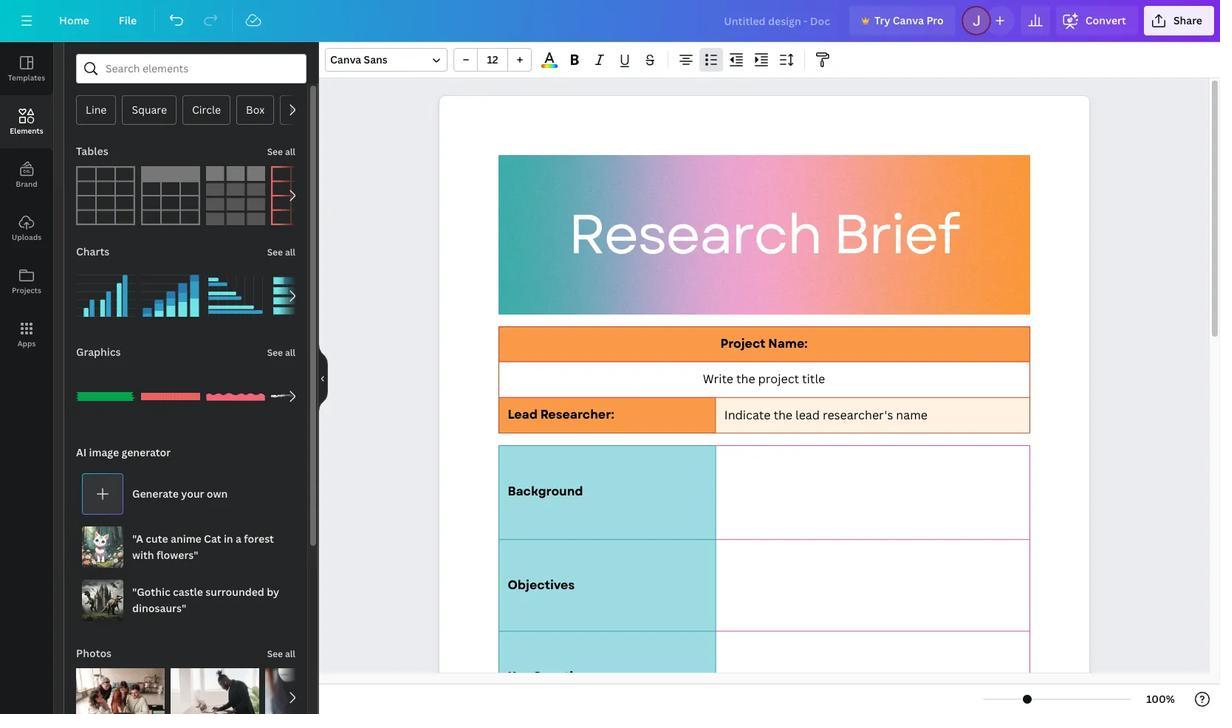 Task type: vqa. For each thing, say whether or not it's contained in the screenshot.
See
yes



Task type: locate. For each thing, give the bounding box(es) containing it.
convert button
[[1056, 6, 1138, 35]]

see
[[267, 145, 283, 158], [267, 246, 283, 258], [267, 346, 283, 359], [267, 648, 283, 660]]

research
[[568, 195, 821, 275]]

file
[[119, 13, 137, 27]]

color range image
[[541, 64, 557, 68]]

add this table to the canvas image
[[76, 166, 135, 225], [141, 166, 200, 225], [206, 166, 265, 225], [271, 166, 330, 225]]

dinosaurs"
[[132, 601, 186, 615]]

uploads
[[12, 232, 41, 242]]

canva left the sans
[[330, 52, 361, 66]]

4 see all from the top
[[267, 648, 295, 660]]

all
[[285, 145, 295, 158], [285, 246, 295, 258], [285, 346, 295, 359], [285, 648, 295, 660]]

file button
[[107, 6, 149, 35]]

image
[[89, 445, 119, 459]]

tables
[[76, 144, 108, 158]]

1 see all button from the top
[[266, 137, 297, 166]]

projects
[[12, 285, 41, 295]]

2 see from the top
[[267, 246, 283, 258]]

canva right the try on the right of page
[[893, 13, 924, 27]]

canva sans
[[330, 52, 388, 66]]

see all button
[[266, 137, 297, 166], [266, 237, 297, 267], [266, 337, 297, 367], [266, 639, 297, 668]]

3 see all button from the top
[[266, 337, 297, 367]]

2 see all button from the top
[[266, 237, 297, 267]]

cute
[[146, 532, 168, 546]]

by
[[267, 585, 279, 599]]

see all for photos
[[267, 648, 295, 660]]

square
[[132, 103, 167, 117]]

all for photos
[[285, 648, 295, 660]]

3 see all from the top
[[267, 346, 295, 359]]

all for tables
[[285, 145, 295, 158]]

convert
[[1085, 13, 1126, 27]]

"gothic
[[132, 585, 170, 599]]

home link
[[47, 6, 101, 35]]

4 see all button from the top
[[266, 639, 297, 668]]

templates button
[[0, 42, 53, 95]]

hide image
[[318, 343, 328, 414]]

100%
[[1146, 692, 1175, 706]]

1 all from the top
[[285, 145, 295, 158]]

0 horizontal spatial canva
[[330, 52, 361, 66]]

2 see all from the top
[[267, 246, 295, 258]]

group
[[453, 48, 532, 72], [76, 258, 135, 326], [141, 258, 200, 326], [206, 258, 265, 326], [271, 267, 330, 326], [76, 358, 135, 426], [141, 367, 200, 426], [206, 367, 265, 426], [271, 367, 330, 426], [76, 659, 165, 714], [171, 659, 259, 714], [265, 668, 353, 714]]

line
[[86, 103, 107, 117]]

line button
[[76, 95, 116, 125]]

1 horizontal spatial canva
[[893, 13, 924, 27]]

square button
[[122, 95, 177, 125]]

1 add this table to the canvas image from the left
[[76, 166, 135, 225]]

barista making coffee image
[[265, 668, 353, 714]]

see all
[[267, 145, 295, 158], [267, 246, 295, 258], [267, 346, 295, 359], [267, 648, 295, 660]]

brief
[[833, 195, 958, 275]]

4 all from the top
[[285, 648, 295, 660]]

box button
[[236, 95, 274, 125]]

share
[[1173, 13, 1202, 27]]

1 vertical spatial canva
[[330, 52, 361, 66]]

3 all from the top
[[285, 346, 295, 359]]

see for charts
[[267, 246, 283, 258]]

Research Brief text field
[[439, 96, 1089, 714]]

ai image generator
[[76, 445, 171, 459]]

3 add this table to the canvas image from the left
[[206, 166, 265, 225]]

apps button
[[0, 308, 53, 361]]

see all for tables
[[267, 145, 295, 158]]

1 see from the top
[[267, 145, 283, 158]]

4 see from the top
[[267, 648, 283, 660]]

all for graphics
[[285, 346, 295, 359]]

0 vertical spatial canva
[[893, 13, 924, 27]]

2 all from the top
[[285, 246, 295, 258]]

canva
[[893, 13, 924, 27], [330, 52, 361, 66]]

generator
[[121, 445, 171, 459]]

1 see all from the top
[[267, 145, 295, 158]]

3 see from the top
[[267, 346, 283, 359]]

try canva pro
[[874, 13, 944, 27]]

try canva pro button
[[849, 6, 955, 35]]

Search elements search field
[[106, 55, 277, 83]]



Task type: describe. For each thing, give the bounding box(es) containing it.
see for graphics
[[267, 346, 283, 359]]

try
[[874, 13, 890, 27]]

elements
[[10, 126, 43, 136]]

castle
[[173, 585, 203, 599]]

Design title text field
[[712, 6, 843, 35]]

flowers"
[[157, 548, 198, 562]]

canva inside button
[[893, 13, 924, 27]]

brand
[[16, 179, 37, 189]]

ai
[[76, 445, 86, 459]]

canva sans button
[[325, 48, 448, 72]]

photos button
[[75, 639, 113, 668]]

"a cute anime cat in a forest with flowers"
[[132, 532, 274, 562]]

cat
[[204, 532, 221, 546]]

– – number field
[[482, 52, 503, 66]]

all for charts
[[285, 246, 295, 258]]

apps
[[17, 338, 36, 349]]

canva inside popup button
[[330, 52, 361, 66]]

charts
[[76, 244, 109, 258]]

circle button
[[182, 95, 230, 125]]

share button
[[1144, 6, 1214, 35]]

tables button
[[75, 137, 110, 166]]

a
[[236, 532, 241, 546]]

easter banner image
[[141, 367, 200, 426]]

side panel tab list
[[0, 42, 53, 361]]

focused businessman using laptop image
[[171, 668, 259, 714]]

anime
[[171, 532, 201, 546]]

research brief
[[568, 195, 958, 275]]

in
[[224, 532, 233, 546]]

"gothic castle surrounded by dinosaurs"
[[132, 585, 279, 615]]

2 add this table to the canvas image from the left
[[141, 166, 200, 225]]

uploads button
[[0, 202, 53, 255]]

see for tables
[[267, 145, 283, 158]]

rectangle button
[[280, 95, 349, 125]]

box
[[246, 103, 265, 117]]

sans
[[364, 52, 388, 66]]

elements button
[[0, 95, 53, 148]]

playful decorative ribbon banner image
[[76, 367, 135, 426]]

graphics button
[[75, 337, 122, 367]]

forest
[[244, 532, 274, 546]]

"a
[[132, 532, 143, 546]]

own
[[207, 487, 228, 501]]

your
[[181, 487, 204, 501]]

see all for charts
[[267, 246, 295, 258]]

see all button for photos
[[266, 639, 297, 668]]

generate
[[132, 487, 179, 501]]

with
[[132, 548, 154, 562]]

photos
[[76, 646, 112, 660]]

home
[[59, 13, 89, 27]]

surrounded
[[205, 585, 264, 599]]

graphics
[[76, 345, 121, 359]]

teacher teaching students with digital art image
[[76, 668, 165, 714]]

projects button
[[0, 255, 53, 308]]

charts button
[[75, 237, 111, 267]]

100% button
[[1137, 688, 1185, 711]]

generate your own
[[132, 487, 228, 501]]

pro
[[926, 13, 944, 27]]

brand button
[[0, 148, 53, 202]]

see all button for tables
[[266, 137, 297, 166]]

see all button for graphics
[[266, 337, 297, 367]]

templates
[[8, 72, 45, 83]]

torn paper banner with space for text image
[[271, 367, 330, 426]]

playful decorative wavy banner image
[[206, 367, 265, 426]]

see all button for charts
[[266, 237, 297, 267]]

see all for graphics
[[267, 346, 295, 359]]

4 add this table to the canvas image from the left
[[271, 166, 330, 225]]

see for photos
[[267, 648, 283, 660]]

main menu bar
[[0, 0, 1220, 42]]

rectangle
[[290, 103, 339, 117]]

circle
[[192, 103, 221, 117]]



